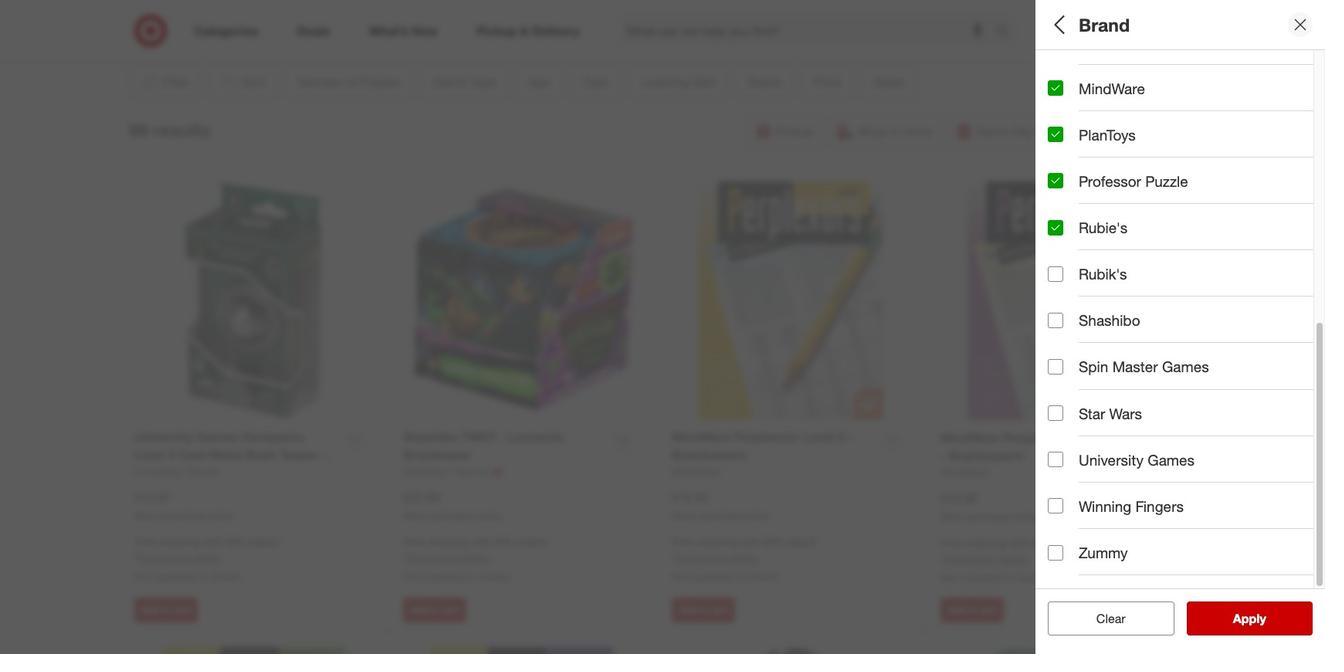 Task type: vqa. For each thing, say whether or not it's contained in the screenshot.
Sold
yes



Task type: locate. For each thing, give the bounding box(es) containing it.
shashibo
[[1079, 312, 1141, 329]]

brand inside brand alice in wonderland; bepuzzled; chuckle & roar; educatio
[[1049, 331, 1091, 349]]

Professor Puzzle checkbox
[[1049, 173, 1064, 189]]

all
[[1049, 14, 1070, 35]]

creative up the professor puzzle
[[1127, 135, 1167, 148]]

bepuzzled;
[[1151, 351, 1205, 364]]

games
[[1170, 135, 1205, 148], [1163, 358, 1210, 376], [1148, 451, 1195, 469]]

clear inside button
[[1089, 611, 1119, 627]]

Star Wars checkbox
[[1049, 406, 1064, 421]]

0 vertical spatial brand
[[1079, 14, 1130, 35]]

0 horizontal spatial results
[[153, 119, 211, 140]]

results
[[153, 119, 211, 140], [1243, 611, 1283, 627]]

search
[[989, 24, 1026, 40]]

professor puzzle
[[1079, 172, 1189, 190]]

plantoys
[[1079, 126, 1137, 143]]

filters
[[1075, 14, 1123, 35]]

purchased inside $25.99 when purchased online
[[430, 510, 474, 522]]

type up the board
[[1049, 223, 1081, 241]]

clear all
[[1089, 611, 1134, 627]]

deals button
[[1049, 429, 1314, 483]]

clear down by
[[1097, 611, 1126, 627]]

purchased
[[161, 510, 205, 522], [430, 510, 474, 522], [699, 510, 743, 522], [968, 511, 1012, 523]]

results right 99
[[153, 119, 211, 140]]

age kids; adult
[[1049, 169, 1101, 202]]

1 horizontal spatial results
[[1243, 611, 1283, 627]]

online inside $25.99 when purchased online
[[477, 510, 502, 522]]

number
[[1049, 61, 1104, 79]]

fingers
[[1136, 497, 1185, 515]]

star wars
[[1079, 405, 1143, 422]]

exclusions
[[138, 552, 190, 565], [407, 552, 459, 565], [676, 552, 728, 565], [945, 553, 997, 566]]

creative inside game type classic games; creative games
[[1127, 135, 1167, 148]]

0 horizontal spatial $16.95 when purchased online
[[672, 490, 770, 522]]

brand up alice
[[1049, 331, 1091, 349]]

coding;
[[1049, 297, 1087, 310]]

brand for brand alice in wonderland; bepuzzled; chuckle & roar; educatio
[[1049, 331, 1091, 349]]

rubik's
[[1079, 265, 1128, 283]]

What can we help you find? suggestions appear below search field
[[618, 14, 1000, 48]]

see
[[1218, 611, 1240, 627]]

zummy
[[1079, 544, 1129, 562]]

1 vertical spatial results
[[1243, 611, 1283, 627]]

university
[[1079, 451, 1144, 469]]

games;
[[1087, 135, 1124, 148], [1081, 243, 1119, 256]]

1 horizontal spatial type
[[1094, 115, 1127, 133]]

0 vertical spatial games
[[1170, 135, 1205, 148]]

1 vertical spatial type
[[1049, 223, 1081, 241]]

1 vertical spatial brand
[[1049, 331, 1091, 349]]

spin master games
[[1079, 358, 1210, 376]]

kids;
[[1049, 189, 1073, 202]]

$25.99
[[403, 490, 440, 505]]

professor
[[1079, 172, 1142, 190]]

type
[[1094, 115, 1127, 133], [1049, 223, 1081, 241]]

type inside "type board games; brainteasers"
[[1049, 223, 1081, 241]]

0 vertical spatial results
[[153, 119, 211, 140]]

brand
[[1079, 14, 1130, 35], [1049, 331, 1091, 349]]

creative up shashibo
[[1090, 297, 1130, 310]]

clear inside button
[[1097, 611, 1126, 627]]

0 vertical spatial creative
[[1127, 135, 1167, 148]]

available
[[155, 570, 197, 584], [424, 570, 466, 584], [693, 570, 735, 584], [962, 571, 1003, 584]]

Rubik's checkbox
[[1049, 266, 1064, 282]]

purchased inside $14.87 when purchased online
[[161, 510, 205, 522]]

1 clear from the left
[[1089, 611, 1119, 627]]

creativity;
[[1180, 297, 1228, 310]]

results for see results
[[1243, 611, 1283, 627]]

clear for clear
[[1097, 611, 1126, 627]]

games; down rubie's
[[1081, 243, 1119, 256]]

results right see
[[1243, 611, 1283, 627]]

Winning Fingers checkbox
[[1049, 499, 1064, 514]]

of
[[1108, 61, 1122, 79]]

$16.95
[[672, 490, 709, 505], [941, 490, 978, 506]]

1 vertical spatial creative
[[1090, 297, 1130, 310]]

apply.
[[193, 552, 222, 565], [462, 552, 491, 565], [731, 552, 760, 565], [1000, 553, 1029, 566]]

learning
[[1049, 277, 1110, 295]]

$14.87 when purchased online
[[134, 490, 233, 522]]

games; right classic
[[1087, 135, 1124, 148]]

brand up "sponsored"
[[1079, 14, 1130, 35]]

sold
[[1049, 553, 1080, 571]]

exclusions apply. button
[[138, 551, 222, 567], [407, 551, 491, 567], [676, 551, 760, 567], [945, 552, 1029, 567]]

when inside $14.87 when purchased online
[[134, 510, 159, 522]]

puzzle
[[1146, 172, 1189, 190]]

brand inside dialog
[[1079, 14, 1130, 35]]

results for 99 results
[[153, 119, 211, 140]]

PlanToys checkbox
[[1049, 127, 1064, 142]]

clear for clear all
[[1089, 611, 1119, 627]]

roar;
[[1260, 351, 1286, 364]]

results inside button
[[1243, 611, 1283, 627]]

1 vertical spatial games;
[[1081, 243, 1119, 256]]

*
[[134, 552, 138, 565], [403, 552, 407, 565], [672, 552, 676, 565], [941, 553, 945, 566]]

when inside $25.99 when purchased online
[[403, 510, 427, 522]]

0 horizontal spatial $16.95
[[672, 490, 709, 505]]

type down mindware
[[1094, 115, 1127, 133]]

clear left all
[[1089, 611, 1119, 627]]

clear
[[1089, 611, 1119, 627], [1097, 611, 1126, 627]]

0 vertical spatial games;
[[1087, 135, 1124, 148]]

with
[[203, 536, 223, 549], [472, 536, 492, 549], [741, 536, 761, 549], [1010, 537, 1030, 550]]

players
[[1126, 61, 1178, 79]]

clear all button
[[1049, 602, 1175, 636]]

stores
[[211, 570, 241, 584], [480, 570, 510, 584], [749, 570, 779, 584], [1018, 571, 1048, 584]]

0 vertical spatial type
[[1094, 115, 1127, 133]]

free
[[134, 536, 156, 549], [403, 536, 425, 549], [672, 536, 694, 549], [941, 537, 963, 550]]

0 horizontal spatial type
[[1049, 223, 1081, 241]]

apply button
[[1187, 602, 1314, 636]]

free shipping with $35 orders* * exclusions apply. not available in stores
[[134, 536, 282, 584], [403, 536, 550, 584], [672, 536, 819, 584], [941, 537, 1088, 584]]

&
[[1250, 351, 1257, 364]]

shipping
[[159, 536, 200, 549], [428, 536, 469, 549], [697, 536, 738, 549], [966, 537, 1007, 550]]

rubie's
[[1079, 219, 1128, 236]]

see results button
[[1187, 602, 1314, 636]]

$16.95 when purchased online
[[672, 490, 770, 522], [941, 490, 1039, 523]]

creative
[[1127, 135, 1167, 148], [1090, 297, 1130, 310]]

star
[[1079, 405, 1106, 422]]

games; inside "type board games; brainteasers"
[[1081, 243, 1119, 256]]

when
[[134, 510, 159, 522], [403, 510, 427, 522], [672, 510, 696, 522], [941, 511, 965, 523]]

spin
[[1079, 358, 1109, 376]]

in
[[1075, 351, 1084, 364], [200, 570, 208, 584], [469, 570, 477, 584], [738, 570, 746, 584], [1006, 571, 1015, 584]]

online
[[208, 510, 233, 522], [477, 510, 502, 522], [746, 510, 770, 522], [1014, 511, 1039, 523]]

master
[[1113, 358, 1159, 376]]

skill
[[1114, 277, 1143, 295]]

2 clear from the left
[[1097, 611, 1126, 627]]

gr
[[1317, 297, 1326, 310]]



Task type: describe. For each thing, give the bounding box(es) containing it.
apply
[[1234, 611, 1267, 627]]

Shashibo checkbox
[[1049, 313, 1064, 328]]

type board games; brainteasers
[[1049, 223, 1182, 256]]

price
[[1049, 391, 1085, 408]]

in inside brand alice in wonderland; bepuzzled; chuckle & roar; educatio
[[1075, 351, 1084, 364]]

advertisement region
[[194, 0, 1121, 36]]

price button
[[1049, 375, 1314, 429]]

brand for brand
[[1079, 14, 1130, 35]]

MindWare checkbox
[[1049, 80, 1064, 96]]

learning skill coding; creative thinking; creativity; fine motor skills; gr
[[1049, 277, 1326, 310]]

motor
[[1254, 297, 1283, 310]]

mindware
[[1079, 79, 1146, 97]]

creative inside learning skill coding; creative thinking; creativity; fine motor skills; gr
[[1090, 297, 1130, 310]]

university games
[[1079, 451, 1195, 469]]

alice
[[1049, 351, 1072, 364]]

thinking;
[[1133, 297, 1177, 310]]

game
[[1049, 115, 1090, 133]]

games; inside game type classic games; creative games
[[1087, 135, 1124, 148]]

mastermind
[[1079, 33, 1158, 51]]

1 horizontal spatial $16.95 when purchased online
[[941, 490, 1039, 523]]

rating
[[1094, 499, 1139, 517]]

brand alice in wonderland; bepuzzled; chuckle & roar; educatio
[[1049, 331, 1326, 364]]

adult
[[1076, 189, 1101, 202]]

1 vertical spatial games
[[1163, 358, 1210, 376]]

99 results
[[129, 119, 211, 140]]

$14.87
[[134, 490, 171, 505]]

games inside game type classic games; creative games
[[1170, 135, 1205, 148]]

sponsored
[[1075, 37, 1121, 49]]

sold by button
[[1049, 537, 1314, 591]]

number of players 1; 2
[[1049, 61, 1178, 94]]

brainteasers
[[1121, 243, 1182, 256]]

winning fingers
[[1079, 497, 1185, 515]]

brand dialog
[[1036, 0, 1326, 654]]

winning
[[1079, 497, 1132, 515]]

2 vertical spatial games
[[1148, 451, 1195, 469]]

fine
[[1231, 297, 1251, 310]]

guest
[[1049, 499, 1090, 517]]

search button
[[989, 14, 1026, 51]]

game type classic games; creative games
[[1049, 115, 1205, 148]]

all filters dialog
[[1036, 0, 1326, 654]]

all filters
[[1049, 14, 1123, 35]]

guest rating button
[[1049, 483, 1314, 537]]

1;
[[1049, 81, 1058, 94]]

Zummy checkbox
[[1049, 545, 1064, 561]]

type inside game type classic games; creative games
[[1094, 115, 1127, 133]]

all
[[1122, 611, 1134, 627]]

University Games checkbox
[[1049, 452, 1064, 468]]

1 horizontal spatial $16.95
[[941, 490, 978, 506]]

online inside $14.87 when purchased online
[[208, 510, 233, 522]]

skills;
[[1286, 297, 1314, 310]]

sold by
[[1049, 553, 1100, 571]]

board
[[1049, 243, 1078, 256]]

chuckle
[[1208, 351, 1247, 364]]

see results
[[1218, 611, 1283, 627]]

classic
[[1049, 135, 1084, 148]]

Spin Master Games checkbox
[[1049, 359, 1064, 375]]

2
[[1061, 81, 1067, 94]]

by
[[1084, 553, 1100, 571]]

wars
[[1110, 405, 1143, 422]]

99
[[129, 119, 148, 140]]

deals
[[1049, 445, 1088, 463]]

guest rating
[[1049, 499, 1139, 517]]

$25.99 when purchased online
[[403, 490, 502, 522]]

age
[[1049, 169, 1076, 187]]

Rubie's checkbox
[[1049, 220, 1064, 235]]

educatio
[[1289, 351, 1326, 364]]

wonderland;
[[1086, 351, 1148, 364]]

clear button
[[1049, 602, 1175, 636]]



